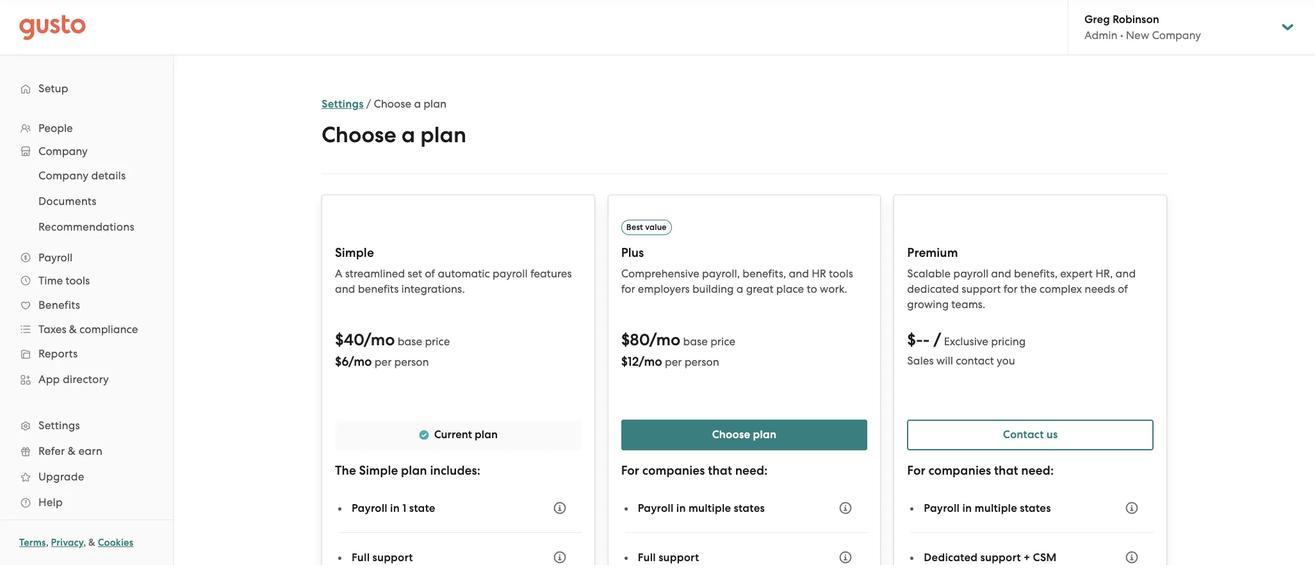 Task type: locate. For each thing, give the bounding box(es) containing it.
settings link up the choose a plan on the left top of page
[[322, 97, 364, 111]]

payroll up teams.
[[953, 267, 989, 280]]

price inside $ 80 /mo base price $ 12 /mo per person
[[711, 335, 735, 348]]

app
[[38, 373, 60, 386]]

help
[[38, 496, 63, 509]]

for inside scalable payroll and benefits, expert hr, and dedicated support for the complex needs of growing teams.
[[1004, 283, 1018, 295]]

0 horizontal spatial base
[[398, 335, 422, 348]]

per
[[375, 356, 392, 368], [665, 356, 682, 368]]

company right new
[[1152, 29, 1201, 42]]

settings up the choose a plan on the left top of page
[[322, 97, 364, 111]]

0 vertical spatial choose
[[374, 97, 411, 110]]

companies
[[642, 463, 705, 478], [929, 463, 991, 478]]

0 horizontal spatial in
[[390, 501, 400, 515]]

base inside $ 80 /mo base price $ 12 /mo per person
[[683, 335, 708, 348]]

per inside $ 40 /mo base price $ 6 /mo per person
[[375, 356, 392, 368]]

recommendations
[[38, 220, 134, 233]]

1 need: from the left
[[735, 463, 768, 478]]

plan
[[424, 97, 447, 110], [420, 122, 466, 148], [475, 428, 498, 441], [753, 428, 777, 441], [401, 463, 427, 478]]

payroll left features
[[493, 267, 528, 280]]

reports link
[[13, 342, 160, 365]]

1 horizontal spatial price
[[711, 335, 735, 348]]

1 horizontal spatial per
[[665, 356, 682, 368]]

1 for from the left
[[621, 283, 635, 295]]

0 horizontal spatial that
[[708, 463, 732, 478]]

2 vertical spatial choose
[[712, 428, 750, 441]]

tools inside comprehensive payroll, benefits, and hr tools for employers building a great place to work.
[[829, 267, 853, 280]]

0 horizontal spatial ,
[[46, 537, 49, 548]]

$-- / exclusive pricing sales will contact you
[[907, 330, 1026, 367]]

needs
[[1085, 283, 1115, 295]]

2 vertical spatial a
[[737, 283, 743, 295]]

company
[[1152, 29, 1201, 42], [38, 145, 88, 158], [38, 169, 88, 182]]

upgrade link
[[13, 465, 160, 488]]

2 multiple from the left
[[975, 501, 1017, 515]]

the
[[1020, 283, 1037, 295]]

1 horizontal spatial of
[[1118, 283, 1128, 295]]

that for /mo
[[708, 463, 732, 478]]

list
[[0, 117, 173, 515], [0, 163, 173, 240]]

price
[[425, 335, 450, 348], [711, 335, 735, 348]]

0 horizontal spatial multiple
[[689, 501, 731, 515]]

choose inside button
[[712, 428, 750, 441]]

1 states from the left
[[734, 501, 765, 515]]

full
[[352, 551, 370, 564], [638, 551, 656, 564]]

settings inside list
[[38, 419, 80, 432]]

documents
[[38, 195, 97, 208]]

choose for choose a plan
[[322, 122, 396, 148]]

settings link up refer & earn link
[[13, 414, 160, 437]]

need: for /mo
[[735, 463, 768, 478]]

1 horizontal spatial need:
[[1021, 463, 1054, 478]]

1 vertical spatial &
[[68, 445, 76, 457]]

simple
[[335, 245, 374, 260], [359, 463, 398, 478]]

company inside dropdown button
[[38, 145, 88, 158]]

integrations.
[[401, 283, 465, 295]]

company button
[[13, 140, 160, 163]]

a down settings / choose a plan
[[402, 122, 415, 148]]

2 need: from the left
[[1021, 463, 1054, 478]]

& inside dropdown button
[[69, 323, 77, 336]]

0 horizontal spatial companies
[[642, 463, 705, 478]]

need: down choose plan button
[[735, 463, 768, 478]]

refer
[[38, 445, 65, 457]]

1 horizontal spatial that
[[994, 463, 1018, 478]]

a
[[414, 97, 421, 110], [402, 122, 415, 148], [737, 283, 743, 295]]

people
[[38, 122, 73, 135]]

0 horizontal spatial tools
[[66, 274, 90, 287]]

simple up a
[[335, 245, 374, 260]]

need: down contact us 'button'
[[1021, 463, 1054, 478]]

1 horizontal spatial multiple
[[975, 501, 1017, 515]]

tools down payroll dropdown button
[[66, 274, 90, 287]]

for
[[621, 463, 639, 478], [907, 463, 926, 478]]

1 payroll from the left
[[493, 267, 528, 280]]

/ inside $-- / exclusive pricing sales will contact you
[[934, 330, 941, 350]]

0 horizontal spatial for
[[621, 463, 639, 478]]

for companies that need: for /
[[907, 463, 1054, 478]]

1 payroll in multiple states from the left
[[638, 501, 765, 515]]

2 in from the left
[[676, 501, 686, 515]]

payroll for 40
[[352, 501, 388, 515]]

-
[[923, 330, 930, 350]]

company for company details
[[38, 169, 88, 182]]

0 vertical spatial a
[[414, 97, 421, 110]]

1 horizontal spatial companies
[[929, 463, 991, 478]]

settings / choose a plan
[[322, 97, 447, 111]]

2 for companies that need: from the left
[[907, 463, 1054, 478]]

0 horizontal spatial settings
[[38, 419, 80, 432]]

per right 12
[[665, 356, 682, 368]]

/ right the -
[[934, 330, 941, 350]]

& for earn
[[68, 445, 76, 457]]

2 base from the left
[[683, 335, 708, 348]]

, left privacy link
[[46, 537, 49, 548]]

reports
[[38, 347, 78, 360]]

1 horizontal spatial tools
[[829, 267, 853, 280]]

dedicated
[[924, 551, 978, 564]]

$-
[[907, 330, 923, 350]]

0 horizontal spatial of
[[425, 267, 435, 280]]

1 horizontal spatial full support
[[638, 551, 699, 564]]

a left great
[[737, 283, 743, 295]]

in for 40
[[390, 501, 400, 515]]

and
[[789, 267, 809, 280], [991, 267, 1011, 280], [1116, 267, 1136, 280], [335, 283, 355, 295]]

1 vertical spatial settings
[[38, 419, 80, 432]]

states for /mo
[[734, 501, 765, 515]]

per right 6
[[375, 356, 392, 368]]

0 horizontal spatial for companies that need:
[[621, 463, 768, 478]]

1 horizontal spatial /
[[934, 330, 941, 350]]

1 multiple from the left
[[689, 501, 731, 515]]

company up documents
[[38, 169, 88, 182]]

compliance
[[80, 323, 138, 336]]

2 that from the left
[[994, 463, 1018, 478]]

/mo down 80
[[639, 354, 662, 369]]

2 states from the left
[[1020, 501, 1051, 515]]

/mo down employers
[[649, 330, 681, 350]]

1 vertical spatial /
[[934, 330, 941, 350]]

to
[[807, 283, 817, 295]]

1 for from the left
[[621, 463, 639, 478]]

, left cookies
[[83, 537, 86, 548]]

2 payroll in multiple states from the left
[[924, 501, 1051, 515]]

2 vertical spatial company
[[38, 169, 88, 182]]

1 in from the left
[[390, 501, 400, 515]]

1 benefits, from the left
[[743, 267, 786, 280]]

1 list from the top
[[0, 117, 173, 515]]

1 horizontal spatial ,
[[83, 537, 86, 548]]

2 payroll from the left
[[953, 267, 989, 280]]

2 benefits, from the left
[[1014, 267, 1058, 280]]

& for compliance
[[69, 323, 77, 336]]

2 price from the left
[[711, 335, 735, 348]]

for companies that need: down contact
[[907, 463, 1054, 478]]

payroll button
[[13, 246, 160, 269]]

best value
[[626, 222, 667, 232]]

2 per from the left
[[665, 356, 682, 368]]

3 in from the left
[[962, 501, 972, 515]]

features
[[530, 267, 572, 280]]

company for company
[[38, 145, 88, 158]]

2 companies from the left
[[929, 463, 991, 478]]

/
[[366, 97, 371, 110], [934, 330, 941, 350]]

list containing people
[[0, 117, 173, 515]]

need:
[[735, 463, 768, 478], [1021, 463, 1054, 478]]

benefits, up the
[[1014, 267, 1058, 280]]

1 vertical spatial company
[[38, 145, 88, 158]]

contact
[[1003, 428, 1044, 441]]

scalable
[[907, 267, 951, 280]]

tools up work.
[[829, 267, 853, 280]]

2 full from the left
[[638, 551, 656, 564]]

states
[[734, 501, 765, 515], [1020, 501, 1051, 515]]

simple right the
[[359, 463, 398, 478]]

& left cookies
[[88, 537, 95, 548]]

price down building in the right of the page
[[711, 335, 735, 348]]

0 vertical spatial company
[[1152, 29, 1201, 42]]

a streamlined set of automatic payroll features and benefits integrations.
[[335, 267, 572, 295]]

benefits, up great
[[743, 267, 786, 280]]

0 vertical spatial /
[[366, 97, 371, 110]]

of right needs
[[1118, 283, 1128, 295]]

1 per from the left
[[375, 356, 392, 368]]

for
[[621, 283, 635, 295], [1004, 283, 1018, 295]]

1 vertical spatial choose
[[322, 122, 396, 148]]

payroll for -
[[924, 501, 960, 515]]

exclusive
[[944, 335, 988, 348]]

40
[[344, 330, 364, 350]]

state
[[409, 501, 435, 515]]

1 base from the left
[[398, 335, 422, 348]]

that
[[708, 463, 732, 478], [994, 463, 1018, 478]]

payroll in multiple states
[[638, 501, 765, 515], [924, 501, 1051, 515]]

1 horizontal spatial base
[[683, 335, 708, 348]]

new
[[1126, 29, 1149, 42]]

2 for from the left
[[907, 463, 926, 478]]

hr
[[812, 267, 826, 280]]

2 person from the left
[[685, 356, 719, 368]]

,
[[46, 537, 49, 548], [83, 537, 86, 548]]

1 horizontal spatial benefits,
[[1014, 267, 1058, 280]]

that down contact
[[994, 463, 1018, 478]]

support for 80
[[659, 551, 699, 564]]

0 horizontal spatial for
[[621, 283, 635, 295]]

employers
[[638, 283, 690, 295]]

tools
[[829, 267, 853, 280], [66, 274, 90, 287]]

base right 40
[[398, 335, 422, 348]]

0 horizontal spatial payroll
[[493, 267, 528, 280]]

pricing
[[991, 335, 1026, 348]]

1 horizontal spatial for
[[1004, 283, 1018, 295]]

1 horizontal spatial for companies that need:
[[907, 463, 1054, 478]]

1 horizontal spatial in
[[676, 501, 686, 515]]

expert
[[1060, 267, 1093, 280]]

price down integrations.
[[425, 335, 450, 348]]

for companies that need: down choose plan button
[[621, 463, 768, 478]]

2 vertical spatial &
[[88, 537, 95, 548]]

price inside $ 40 /mo base price $ 6 /mo per person
[[425, 335, 450, 348]]

base down building in the right of the page
[[683, 335, 708, 348]]

$
[[335, 330, 344, 350], [621, 330, 630, 350], [335, 354, 342, 369], [621, 354, 628, 369]]

settings up refer
[[38, 419, 80, 432]]

1 horizontal spatial settings
[[322, 97, 364, 111]]

1 full support from the left
[[352, 551, 413, 564]]

person inside $ 40 /mo base price $ 6 /mo per person
[[394, 356, 429, 368]]

/mo down 40
[[349, 354, 372, 369]]

0 horizontal spatial states
[[734, 501, 765, 515]]

1 , from the left
[[46, 537, 49, 548]]

full support
[[352, 551, 413, 564], [638, 551, 699, 564]]

1 horizontal spatial payroll
[[953, 267, 989, 280]]

cookies button
[[98, 535, 133, 550]]

0 vertical spatial settings
[[322, 97, 364, 111]]

us
[[1047, 428, 1058, 441]]

that down choose plan button
[[708, 463, 732, 478]]

benefits
[[38, 299, 80, 311]]

full support for 40
[[352, 551, 413, 564]]

time
[[38, 274, 63, 287]]

& right taxes in the bottom of the page
[[69, 323, 77, 336]]

choose
[[374, 97, 411, 110], [322, 122, 396, 148], [712, 428, 750, 441]]

0 horizontal spatial payroll in multiple states
[[638, 501, 765, 515]]

/ inside settings / choose a plan
[[366, 97, 371, 110]]

2 for from the left
[[1004, 283, 1018, 295]]

person
[[394, 356, 429, 368], [685, 356, 719, 368]]

and inside comprehensive payroll, benefits, and hr tools for employers building a great place to work.
[[789, 267, 809, 280]]

1 vertical spatial of
[[1118, 283, 1128, 295]]

premium
[[907, 245, 958, 260]]

setup link
[[13, 77, 160, 100]]

multiple
[[689, 501, 731, 515], [975, 501, 1017, 515]]

full for 80
[[638, 551, 656, 564]]

gusto navigation element
[[0, 55, 173, 536]]

settings
[[322, 97, 364, 111], [38, 419, 80, 432]]

0 horizontal spatial need:
[[735, 463, 768, 478]]

per for 80
[[665, 356, 682, 368]]

0 horizontal spatial full support
[[352, 551, 413, 564]]

0 horizontal spatial full
[[352, 551, 370, 564]]

that for /
[[994, 463, 1018, 478]]

2 full support from the left
[[638, 551, 699, 564]]

0 horizontal spatial person
[[394, 356, 429, 368]]

1 full from the left
[[352, 551, 370, 564]]

multiple for /mo
[[689, 501, 731, 515]]

choose inside settings / choose a plan
[[374, 97, 411, 110]]

2 , from the left
[[83, 537, 86, 548]]

2 horizontal spatial in
[[962, 501, 972, 515]]

0 horizontal spatial per
[[375, 356, 392, 368]]

1 horizontal spatial payroll in multiple states
[[924, 501, 1051, 515]]

1 price from the left
[[425, 335, 450, 348]]

0 vertical spatial &
[[69, 323, 77, 336]]

1 companies from the left
[[642, 463, 705, 478]]

for left the
[[1004, 283, 1018, 295]]

company down people
[[38, 145, 88, 158]]

/mo
[[364, 330, 395, 350], [649, 330, 681, 350], [349, 354, 372, 369], [639, 354, 662, 369]]

0 horizontal spatial /
[[366, 97, 371, 110]]

choose a plan
[[322, 122, 466, 148]]

/ up the choose a plan on the left top of page
[[366, 97, 371, 110]]

for companies that need:
[[621, 463, 768, 478], [907, 463, 1054, 478]]

6
[[342, 354, 349, 369]]

per inside $ 80 /mo base price $ 12 /mo per person
[[665, 356, 682, 368]]

1 horizontal spatial states
[[1020, 501, 1051, 515]]

you
[[997, 354, 1015, 367]]

1 horizontal spatial person
[[685, 356, 719, 368]]

earn
[[78, 445, 102, 457]]

a inside settings / choose a plan
[[414, 97, 421, 110]]

a up the choose a plan on the left top of page
[[414, 97, 421, 110]]

1 for companies that need: from the left
[[621, 463, 768, 478]]

0 horizontal spatial benefits,
[[743, 267, 786, 280]]

1 horizontal spatial for
[[907, 463, 926, 478]]

support inside scalable payroll and benefits, expert hr, and dedicated support for the complex needs of growing teams.
[[962, 283, 1001, 295]]

base inside $ 40 /mo base price $ 6 /mo per person
[[398, 335, 422, 348]]

choose for choose plan
[[712, 428, 750, 441]]

1 person from the left
[[394, 356, 429, 368]]

0 horizontal spatial price
[[425, 335, 450, 348]]

0 vertical spatial of
[[425, 267, 435, 280]]

great
[[746, 283, 774, 295]]

settings for settings
[[38, 419, 80, 432]]

for down the comprehensive
[[621, 283, 635, 295]]

of right set at the left of page
[[425, 267, 435, 280]]

2 list from the top
[[0, 163, 173, 240]]

& left earn on the bottom left
[[68, 445, 76, 457]]

person inside $ 80 /mo base price $ 12 /mo per person
[[685, 356, 719, 368]]

1 horizontal spatial settings link
[[322, 97, 364, 111]]

1 horizontal spatial full
[[638, 551, 656, 564]]

1 that from the left
[[708, 463, 732, 478]]

1 vertical spatial settings link
[[13, 414, 160, 437]]



Task type: describe. For each thing, give the bounding box(es) containing it.
the simple plan includes:
[[335, 463, 481, 478]]

states for /
[[1020, 501, 1051, 515]]

0 vertical spatial settings link
[[322, 97, 364, 111]]

value
[[645, 222, 667, 232]]

for companies that need: for /mo
[[621, 463, 768, 478]]

a inside comprehensive payroll, benefits, and hr tools for employers building a great place to work.
[[737, 283, 743, 295]]

will
[[936, 354, 953, 367]]

refer & earn link
[[13, 439, 160, 463]]

comprehensive payroll, benefits, and hr tools for employers building a great place to work.
[[621, 267, 853, 295]]

of inside a streamlined set of automatic payroll features and benefits integrations.
[[425, 267, 435, 280]]

building
[[692, 283, 734, 295]]

privacy
[[51, 537, 83, 548]]

upgrade
[[38, 470, 84, 483]]

for inside comprehensive payroll, benefits, and hr tools for employers building a great place to work.
[[621, 283, 635, 295]]

$ 40 /mo base price $ 6 /mo per person
[[335, 330, 450, 369]]

choose plan
[[712, 428, 777, 441]]

cookies
[[98, 537, 133, 548]]

dedicated support + csm
[[924, 551, 1057, 564]]

payroll in 1 state
[[352, 501, 435, 515]]

full support for 80
[[638, 551, 699, 564]]

streamlined
[[345, 267, 405, 280]]

of inside scalable payroll and benefits, expert hr, and dedicated support for the complex needs of growing teams.
[[1118, 283, 1128, 295]]

robinson
[[1113, 13, 1159, 26]]

contact us
[[1003, 428, 1058, 441]]

base for 40
[[398, 335, 422, 348]]

app directory
[[38, 373, 109, 386]]

best
[[626, 222, 643, 232]]

•
[[1120, 29, 1123, 42]]

recommendations link
[[23, 215, 160, 238]]

payroll in multiple states for /mo
[[638, 501, 765, 515]]

growing
[[907, 298, 949, 311]]

greg
[[1085, 13, 1110, 26]]

1 vertical spatial a
[[402, 122, 415, 148]]

company inside greg robinson admin • new company
[[1152, 29, 1201, 42]]

contact
[[956, 354, 994, 367]]

per for 40
[[375, 356, 392, 368]]

complex
[[1040, 283, 1082, 295]]

documents link
[[23, 190, 160, 213]]

payroll inside scalable payroll and benefits, expert hr, and dedicated support for the complex needs of growing teams.
[[953, 267, 989, 280]]

price for 40
[[425, 335, 450, 348]]

choose plan button
[[621, 420, 868, 450]]

sales
[[907, 354, 934, 367]]

base for 80
[[683, 335, 708, 348]]

terms
[[19, 537, 46, 548]]

support for 40
[[372, 551, 413, 564]]

need: for /
[[1021, 463, 1054, 478]]

taxes
[[38, 323, 66, 336]]

terms , privacy , & cookies
[[19, 537, 133, 548]]

app directory link
[[13, 368, 160, 391]]

current plan
[[434, 428, 498, 441]]

scalable payroll and benefits, expert hr, and dedicated support for the complex needs of growing teams.
[[907, 267, 1136, 311]]

list containing company details
[[0, 163, 173, 240]]

home image
[[19, 14, 86, 40]]

payroll in multiple states for /
[[924, 501, 1051, 515]]

comprehensive
[[621, 267, 699, 280]]

details
[[91, 169, 126, 182]]

refer & earn
[[38, 445, 102, 457]]

taxes & compliance
[[38, 323, 138, 336]]

/mo down benefits
[[364, 330, 395, 350]]

automatic
[[438, 267, 490, 280]]

companies for /
[[929, 463, 991, 478]]

admin
[[1085, 29, 1118, 42]]

greg robinson admin • new company
[[1085, 13, 1201, 42]]

full for 40
[[352, 551, 370, 564]]

payroll,
[[702, 267, 740, 280]]

0 vertical spatial simple
[[335, 245, 374, 260]]

directory
[[63, 373, 109, 386]]

hr,
[[1096, 267, 1113, 280]]

people button
[[13, 117, 160, 140]]

company details link
[[23, 164, 160, 187]]

current
[[434, 428, 472, 441]]

plan inside settings / choose a plan
[[424, 97, 447, 110]]

benefits, inside scalable payroll and benefits, expert hr, and dedicated support for the complex needs of growing teams.
[[1014, 267, 1058, 280]]

companies for /mo
[[642, 463, 705, 478]]

in for 80
[[676, 501, 686, 515]]

dedicated
[[907, 283, 959, 295]]

$ 80 /mo base price $ 12 /mo per person
[[621, 330, 735, 369]]

tools inside dropdown button
[[66, 274, 90, 287]]

price for 80
[[711, 335, 735, 348]]

multiple for /
[[975, 501, 1017, 515]]

privacy link
[[51, 537, 83, 548]]

taxes & compliance button
[[13, 318, 160, 341]]

set
[[408, 267, 422, 280]]

for for -
[[907, 463, 926, 478]]

1 vertical spatial simple
[[359, 463, 398, 478]]

benefits
[[358, 283, 399, 295]]

payroll inside dropdown button
[[38, 251, 73, 264]]

teams.
[[952, 298, 986, 311]]

time tools button
[[13, 269, 160, 292]]

person for 40
[[394, 356, 429, 368]]

includes:
[[430, 463, 481, 478]]

settings for settings / choose a plan
[[322, 97, 364, 111]]

benefits, inside comprehensive payroll, benefits, and hr tools for employers building a great place to work.
[[743, 267, 786, 280]]

0 horizontal spatial settings link
[[13, 414, 160, 437]]

1
[[402, 501, 406, 515]]

payroll for 80
[[638, 501, 674, 515]]

a
[[335, 267, 342, 280]]

plus
[[621, 245, 644, 260]]

contact us button
[[907, 420, 1154, 450]]

support for -
[[980, 551, 1021, 564]]

for for 80
[[621, 463, 639, 478]]

terms link
[[19, 537, 46, 548]]

csm
[[1033, 551, 1057, 564]]

plan inside button
[[753, 428, 777, 441]]

work.
[[820, 283, 847, 295]]

80
[[630, 330, 649, 350]]

the
[[335, 463, 356, 478]]

payroll inside a streamlined set of automatic payroll features and benefits integrations.
[[493, 267, 528, 280]]

time tools
[[38, 274, 90, 287]]

+
[[1024, 551, 1030, 564]]

and inside a streamlined set of automatic payroll features and benefits integrations.
[[335, 283, 355, 295]]

setup
[[38, 82, 68, 95]]

company details
[[38, 169, 126, 182]]

person for 80
[[685, 356, 719, 368]]

12
[[628, 354, 639, 369]]



Task type: vqa. For each thing, say whether or not it's contained in the screenshot.
the New
yes



